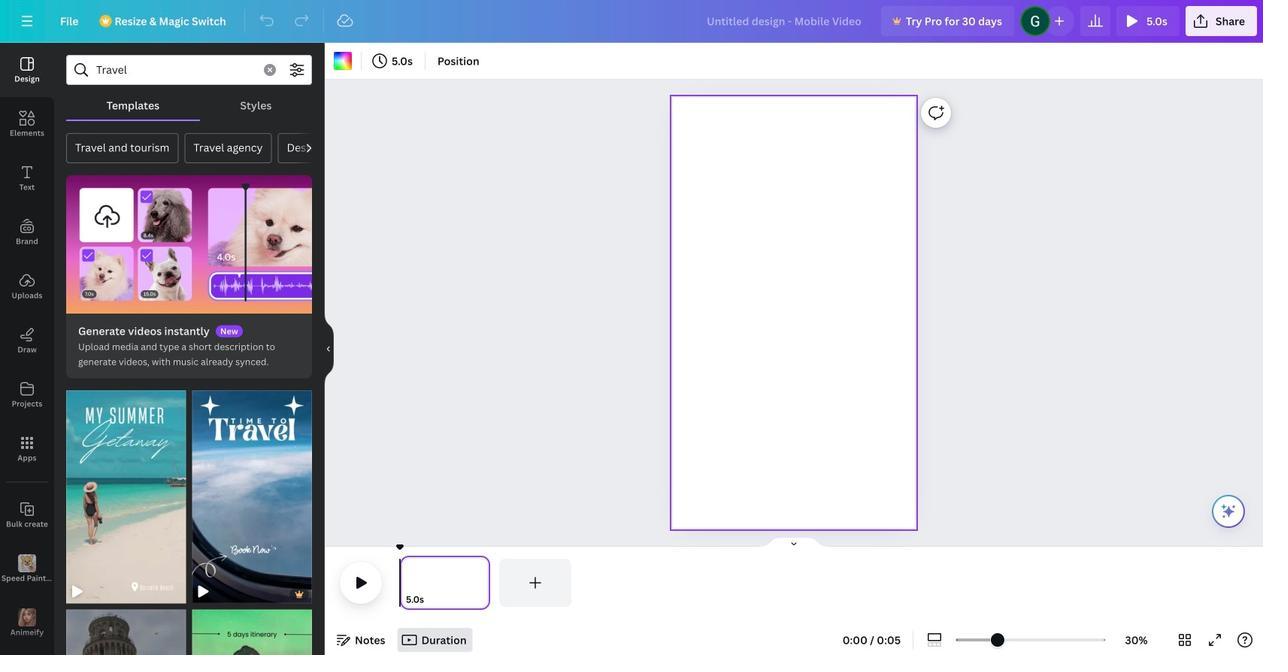 Task type: vqa. For each thing, say whether or not it's contained in the screenshot.
topmost )
no



Task type: locate. For each thing, give the bounding box(es) containing it.
Search Mobile Video templates search field
[[96, 56, 255, 84]]

Design title text field
[[695, 6, 876, 36]]

hide pages image
[[758, 536, 830, 548]]

quick actions image
[[1220, 502, 1238, 521]]



Task type: describe. For each thing, give the bounding box(es) containing it.
magic video example usage image
[[66, 175, 312, 314]]

#ffffff image
[[334, 52, 352, 70]]

main menu bar
[[0, 0, 1264, 43]]

my summer vacation mobile video group
[[66, 381, 186, 604]]

white dark minimalist simple location travel tiktok video group
[[66, 601, 186, 655]]

blue and black travel tiktok video group
[[192, 381, 312, 604]]

side panel tab list
[[0, 43, 54, 655]]

Zoom button
[[1113, 628, 1161, 652]]

trimming, end edge slider
[[477, 559, 490, 607]]

green vintage itinerary travel tiktok video group
[[192, 601, 312, 655]]

Page title text field
[[431, 592, 437, 607]]

hide image
[[324, 313, 334, 385]]

trimming, start edge slider
[[400, 559, 414, 607]]



